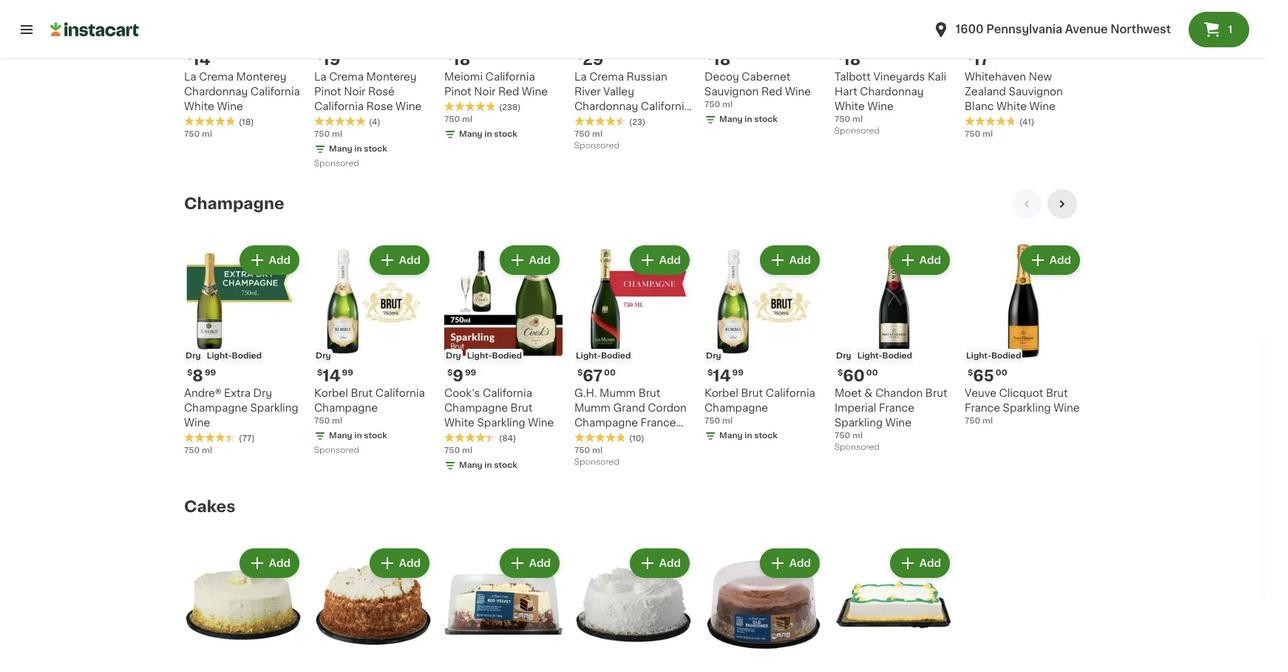Task type: vqa. For each thing, say whether or not it's contained in the screenshot.
Dogs
no



Task type: locate. For each thing, give the bounding box(es) containing it.
3 00 from the left
[[996, 369, 1007, 377]]

northwest
[[1111, 24, 1171, 35]]

decoy cabernet sauvignon red wine 750 ml
[[705, 72, 811, 109]]

750 ml for 8
[[184, 447, 212, 455]]

noir down meiomi
[[474, 87, 496, 97]]

1 horizontal spatial crema
[[329, 72, 364, 82]]

pinot down meiomi
[[444, 87, 471, 97]]

river
[[575, 87, 601, 97]]

champagne
[[184, 196, 284, 212], [184, 403, 248, 414], [314, 403, 378, 414], [444, 403, 508, 414], [705, 403, 768, 414], [575, 418, 638, 428]]

0 horizontal spatial light-bodied
[[576, 352, 631, 360]]

0 horizontal spatial noir
[[344, 87, 366, 97]]

0 horizontal spatial sauvignon
[[705, 87, 759, 97]]

wine inside "whitehaven new zealand sauvignon blanc white wine"
[[1030, 102, 1056, 112]]

wine inside 'la crema monterey chardonnay california white wine'
[[217, 102, 243, 112]]

imperial
[[835, 403, 877, 414]]

1 18 from the left
[[453, 52, 471, 68]]

00 for 65
[[996, 369, 1007, 377]]

1 noir from the left
[[344, 87, 366, 97]]

1 vertical spatial mumm
[[575, 403, 611, 414]]

red
[[498, 87, 519, 97], [762, 87, 783, 97]]

light- up $ 9 99
[[467, 352, 492, 360]]

grand
[[613, 403, 645, 414]]

1 light- from the left
[[207, 352, 232, 360]]

sauvignon inside "whitehaven new zealand sauvignon blanc white wine"
[[1009, 87, 1063, 97]]

1 la from the left
[[184, 72, 196, 82]]

white inside the talbott vineyards kali hart chardonnay white wine 750 ml
[[835, 102, 865, 112]]

france
[[879, 403, 915, 414], [965, 403, 1000, 414], [641, 418, 676, 428]]

la inside "la crema russian river valley chardonnay california white wine"
[[575, 72, 587, 82]]

veuve
[[965, 388, 997, 399]]

bodied up extra
[[232, 352, 262, 360]]

mumm down the "g.h."
[[575, 403, 611, 414]]

light- up 65
[[966, 352, 991, 360]]

2 pinot from the left
[[444, 87, 471, 97]]

sparkling down extra
[[250, 403, 298, 414]]

3 dry light-bodied from the left
[[836, 352, 912, 360]]

product group containing 19
[[314, 0, 433, 172]]

14
[[193, 52, 210, 68], [323, 369, 341, 384], [713, 369, 731, 384]]

00 inside $ 67 00
[[604, 369, 616, 377]]

1 $ 18 99 from the left
[[447, 52, 483, 68]]

crema
[[199, 72, 234, 82], [329, 72, 364, 82], [589, 72, 624, 82]]

clicquot
[[999, 388, 1044, 399]]

meiomi california pinot noir red wine
[[444, 72, 548, 97]]

9
[[453, 369, 464, 384]]

wine inside the andre® extra dry champagne sparkling wine
[[184, 418, 210, 428]]

1 horizontal spatial 00
[[866, 369, 878, 377]]

0 horizontal spatial chardonnay
[[184, 87, 248, 97]]

wine inside cook's california champagne brut white sparkling wine
[[528, 418, 554, 428]]

$ 18 99 inside product group
[[838, 52, 874, 68]]

1 horizontal spatial monterey
[[366, 72, 417, 82]]

1 light-bodied from the left
[[576, 352, 631, 360]]

sauvignon down the decoy
[[705, 87, 759, 97]]

monterey up (18)
[[236, 72, 287, 82]]

light- up 67
[[576, 352, 601, 360]]

750 ml up cakes
[[184, 447, 212, 455]]

sauvignon down new
[[1009, 87, 1063, 97]]

1 horizontal spatial la
[[314, 72, 327, 82]]

sauvignon
[[705, 87, 759, 97], [1009, 87, 1063, 97]]

sparkling down clicquot
[[1003, 403, 1051, 414]]

(238)
[[499, 104, 521, 112]]

2 18 from the left
[[713, 52, 731, 68]]

in
[[745, 116, 752, 124], [485, 130, 492, 139], [354, 145, 362, 153], [354, 432, 362, 440], [745, 432, 752, 440], [485, 462, 492, 470]]

2 $ 18 99 from the left
[[708, 52, 744, 68]]

2 light-bodied from the left
[[966, 352, 1021, 360]]

2 la from the left
[[314, 72, 327, 82]]

france down chandon on the bottom
[[879, 403, 915, 414]]

00 right 65
[[996, 369, 1007, 377]]

18 up the decoy
[[713, 52, 731, 68]]

product group containing 8
[[184, 243, 302, 457]]

crema inside la crema monterey pinot noir rosé california rose wine
[[329, 72, 364, 82]]

white
[[184, 102, 214, 112], [835, 102, 865, 112], [997, 102, 1027, 112], [575, 116, 605, 127], [444, 418, 475, 428]]

korbel
[[314, 388, 348, 399], [705, 388, 739, 399]]

750 ml down river
[[575, 130, 603, 139]]

$ 18 99 up talbott
[[838, 52, 874, 68]]

dry light-bodied up $ 9 99
[[446, 352, 522, 360]]

8
[[193, 369, 203, 384]]

1600
[[956, 24, 984, 35]]

dry
[[186, 352, 201, 360], [316, 352, 331, 360], [446, 352, 461, 360], [706, 352, 721, 360], [836, 352, 852, 360], [253, 388, 272, 399]]

750 ml down la crema monterey pinot noir rosé california rose wine
[[314, 130, 342, 139]]

2 crema from the left
[[329, 72, 364, 82]]

wine
[[522, 87, 548, 97], [785, 87, 811, 97], [217, 102, 243, 112], [396, 102, 422, 112], [868, 102, 894, 112], [1030, 102, 1056, 112], [607, 116, 633, 127], [1054, 403, 1080, 414], [184, 418, 210, 428], [528, 418, 554, 428], [886, 418, 912, 428], [625, 433, 651, 443]]

0 horizontal spatial 00
[[604, 369, 616, 377]]

monterey inside la crema monterey pinot noir rosé california rose wine
[[366, 72, 417, 82]]

750 inside veuve clicquot brut france sparkling wine 750 ml
[[965, 417, 981, 425]]

france inside g.h. mumm brut mumm grand cordon champagne france sparkling wine
[[641, 418, 676, 428]]

talbott vineyards kali hart chardonnay white wine 750 ml
[[835, 72, 947, 124]]

750 inside decoy cabernet sauvignon red wine 750 ml
[[705, 101, 720, 109]]

white for hart
[[835, 102, 865, 112]]

4 light- from the left
[[857, 352, 883, 360]]

la inside 'la crema monterey chardonnay california white wine'
[[184, 72, 196, 82]]

$ inside $ 9 99
[[447, 369, 453, 377]]

crema inside 'la crema monterey chardonnay california white wine'
[[199, 72, 234, 82]]

0 horizontal spatial france
[[641, 418, 676, 428]]

99
[[212, 53, 223, 61], [342, 53, 353, 61], [472, 53, 483, 61], [605, 53, 616, 61], [732, 53, 744, 61], [862, 53, 874, 61], [991, 53, 1002, 61], [205, 369, 216, 377], [342, 369, 353, 377], [465, 369, 476, 377], [732, 369, 744, 377]]

wine inside the talbott vineyards kali hart chardonnay white wine 750 ml
[[868, 102, 894, 112]]

750 ml down meiomi
[[444, 116, 472, 124]]

light- up $ 60 00
[[857, 352, 883, 360]]

chardonnay inside 'la crema monterey chardonnay california white wine'
[[184, 87, 248, 97]]

dry light-bodied up $ 8 99
[[186, 352, 262, 360]]

750 ml down 'la crema monterey chardonnay california white wine'
[[184, 130, 212, 139]]

light-bodied
[[576, 352, 631, 360], [966, 352, 1021, 360]]

brut inside g.h. mumm brut mumm grand cordon champagne france sparkling wine
[[639, 388, 661, 399]]

1 horizontal spatial chardonnay
[[575, 102, 638, 112]]

750 ml down blanc
[[965, 130, 993, 139]]

2 horizontal spatial $ 18 99
[[838, 52, 874, 68]]

crema inside "la crema russian river valley chardonnay california white wine"
[[589, 72, 624, 82]]

1 red from the left
[[498, 87, 519, 97]]

crema for 19
[[329, 72, 364, 82]]

la
[[184, 72, 196, 82], [314, 72, 327, 82], [575, 72, 587, 82]]

avenue
[[1065, 24, 1108, 35]]

750 inside 'moet & chandon brut imperial france sparkling wine 750 ml'
[[835, 432, 851, 440]]

60
[[843, 369, 865, 384]]

light-bodied up $ 65 00
[[966, 352, 1021, 360]]

00 right 67
[[604, 369, 616, 377]]

zealand
[[965, 87, 1006, 97]]

1 horizontal spatial $ 14 99
[[317, 369, 353, 384]]

(4)
[[369, 119, 381, 127]]

1 item carousel region from the top
[[184, 190, 1083, 481]]

(77)
[[239, 435, 255, 443]]

california right cook's
[[483, 388, 532, 399]]

2 00 from the left
[[866, 369, 878, 377]]

18 for meiomi california pinot noir red wine
[[453, 52, 471, 68]]

1 crema from the left
[[199, 72, 234, 82]]

1 horizontal spatial noir
[[474, 87, 496, 97]]

pinot inside the meiomi california pinot noir red wine
[[444, 87, 471, 97]]

medium-
[[988, 36, 1026, 44]]

california left moet
[[766, 388, 815, 399]]

1 button
[[1189, 12, 1250, 47]]

2 horizontal spatial 00
[[996, 369, 1007, 377]]

$ 14 99
[[187, 52, 223, 68], [317, 369, 353, 384], [708, 369, 744, 384]]

meiomi
[[444, 72, 483, 82]]

rosé
[[368, 87, 395, 97]]

sponsored badge image
[[835, 127, 880, 136], [575, 142, 619, 150], [314, 160, 359, 168], [835, 444, 880, 452], [314, 447, 359, 455], [575, 458, 619, 467]]

veuve clicquot brut france sparkling wine 750 ml
[[965, 388, 1080, 425]]

1 horizontal spatial sauvignon
[[1009, 87, 1063, 97]]

medium-bodied
[[988, 36, 1056, 44]]

many in stock
[[719, 116, 778, 124], [459, 130, 517, 139], [329, 145, 387, 153], [329, 432, 387, 440], [719, 432, 778, 440], [459, 462, 517, 470]]

3 $ 18 99 from the left
[[838, 52, 874, 68]]

2 dry light-bodied from the left
[[446, 352, 522, 360]]

monterey inside 'la crema monterey chardonnay california white wine'
[[236, 72, 287, 82]]

0 horizontal spatial dry light-bodied
[[186, 352, 262, 360]]

$ inside $ 65 00
[[968, 369, 973, 377]]

2 horizontal spatial dry light-bodied
[[836, 352, 912, 360]]

2 horizontal spatial france
[[965, 403, 1000, 414]]

0 horizontal spatial korbel
[[314, 388, 348, 399]]

750 ml
[[444, 116, 472, 124], [184, 130, 212, 139], [314, 130, 342, 139], [575, 130, 603, 139], [965, 130, 993, 139], [184, 447, 212, 455], [444, 447, 472, 455], [575, 447, 603, 455]]

1 monterey from the left
[[236, 72, 287, 82]]

california up (23)
[[641, 102, 691, 112]]

product group containing 67
[[575, 243, 693, 471]]

750
[[705, 101, 720, 109], [444, 116, 460, 124], [835, 116, 851, 124], [184, 130, 200, 139], [314, 130, 330, 139], [575, 130, 590, 139], [965, 130, 981, 139], [314, 417, 330, 425], [705, 417, 720, 425], [965, 417, 981, 425], [835, 432, 851, 440], [184, 447, 200, 455], [444, 447, 460, 455], [575, 447, 590, 455]]

$ 65 00
[[968, 369, 1007, 384]]

750 ml down cook's
[[444, 447, 472, 455]]

chardonnay down valley
[[575, 102, 638, 112]]

2 horizontal spatial crema
[[589, 72, 624, 82]]

0 horizontal spatial $ 14 99
[[187, 52, 223, 68]]

0 horizontal spatial 18
[[453, 52, 471, 68]]

$ 18 99 up meiomi
[[447, 52, 483, 68]]

2 horizontal spatial la
[[575, 72, 587, 82]]

2 red from the left
[[762, 87, 783, 97]]

many
[[719, 116, 743, 124], [459, 130, 483, 139], [329, 145, 352, 153], [329, 432, 352, 440], [719, 432, 743, 440], [459, 462, 483, 470]]

1 pinot from the left
[[314, 87, 341, 97]]

dry light-bodied up $ 60 00
[[836, 352, 912, 360]]

sparkling inside the andre® extra dry champagne sparkling wine
[[250, 403, 298, 414]]

2 sauvignon from the left
[[1009, 87, 1063, 97]]

white for sauvignon
[[997, 102, 1027, 112]]

sparkling inside veuve clicquot brut france sparkling wine 750 ml
[[1003, 403, 1051, 414]]

1 horizontal spatial korbel brut california champagne 750 ml
[[705, 388, 815, 425]]

white for chardonnay
[[184, 102, 214, 112]]

1 horizontal spatial pinot
[[444, 87, 471, 97]]

mumm
[[600, 388, 636, 399], [575, 403, 611, 414]]

la inside la crema monterey pinot noir rosé california rose wine
[[314, 72, 327, 82]]

red inside decoy cabernet sauvignon red wine 750 ml
[[762, 87, 783, 97]]

add
[[269, 255, 291, 266], [399, 255, 421, 266], [529, 255, 551, 266], [659, 255, 681, 266], [790, 255, 811, 266], [920, 255, 941, 266], [1050, 255, 1071, 266], [269, 559, 291, 569], [399, 559, 421, 569], [529, 559, 551, 569], [659, 559, 681, 569], [790, 559, 811, 569], [920, 559, 941, 569]]

18 up meiomi
[[453, 52, 471, 68]]

1 horizontal spatial france
[[879, 403, 915, 414]]

$ 17 99
[[968, 52, 1002, 68]]

1 horizontal spatial $ 18 99
[[708, 52, 744, 68]]

2 horizontal spatial chardonnay
[[860, 87, 924, 97]]

1 horizontal spatial korbel
[[705, 388, 739, 399]]

la crema monterey chardonnay california white wine
[[184, 72, 300, 112]]

18
[[453, 52, 471, 68], [713, 52, 731, 68], [843, 52, 861, 68]]

3 18 from the left
[[843, 52, 861, 68]]

00 inside $ 60 00
[[866, 369, 878, 377]]

white inside 'la crema monterey chardonnay california white wine'
[[184, 102, 214, 112]]

chardonnay
[[184, 87, 248, 97], [860, 87, 924, 97], [575, 102, 638, 112]]

1 horizontal spatial 18
[[713, 52, 731, 68]]

champagne inside g.h. mumm brut mumm grand cordon champagne france sparkling wine
[[575, 418, 638, 428]]

sponsored badge image for 18
[[835, 127, 880, 136]]

1 horizontal spatial 14
[[323, 369, 341, 384]]

france down veuve
[[965, 403, 1000, 414]]

white inside "whitehaven new zealand sauvignon blanc white wine"
[[997, 102, 1027, 112]]

france inside 'moet & chandon brut imperial france sparkling wine 750 ml'
[[879, 403, 915, 414]]

sparkling
[[250, 403, 298, 414], [1003, 403, 1051, 414], [477, 418, 525, 428], [835, 418, 883, 428], [575, 433, 623, 443]]

750 ml for 9
[[444, 447, 472, 455]]

$ inside $ 60 00
[[838, 369, 843, 377]]

decoy
[[705, 72, 739, 82]]

1 00 from the left
[[604, 369, 616, 377]]

california
[[486, 72, 535, 82], [251, 87, 300, 97], [314, 102, 364, 112], [641, 102, 691, 112], [375, 388, 425, 399], [483, 388, 532, 399], [766, 388, 815, 399]]

pinot
[[314, 87, 341, 97], [444, 87, 471, 97]]

0 horizontal spatial red
[[498, 87, 519, 97]]

light-
[[207, 352, 232, 360], [467, 352, 492, 360], [576, 352, 601, 360], [857, 352, 883, 360], [966, 352, 991, 360]]

noir inside la crema monterey pinot noir rosé california rose wine
[[344, 87, 366, 97]]

brut
[[351, 388, 373, 399], [639, 388, 661, 399], [741, 388, 763, 399], [926, 388, 948, 399], [1046, 388, 1068, 399], [511, 403, 533, 414]]

2 noir from the left
[[474, 87, 496, 97]]

monterey
[[236, 72, 287, 82], [366, 72, 417, 82]]

add button
[[241, 247, 298, 274], [371, 247, 428, 274], [501, 247, 558, 274], [631, 247, 688, 274], [761, 247, 819, 274], [892, 247, 949, 274], [1022, 247, 1079, 274], [241, 550, 298, 577], [371, 550, 428, 577], [501, 550, 558, 577], [631, 550, 688, 577], [761, 550, 819, 577], [892, 550, 949, 577]]

$ 18 99 up the decoy
[[708, 52, 744, 68]]

2 item carousel region from the top
[[184, 493, 1083, 657]]

red down cabernet
[[762, 87, 783, 97]]

new
[[1029, 72, 1052, 82]]

noir left "rosé" in the top left of the page
[[344, 87, 366, 97]]

00 right 60
[[866, 369, 878, 377]]

mumm up grand
[[600, 388, 636, 399]]

0 horizontal spatial crema
[[199, 72, 234, 82]]

2 monterey from the left
[[366, 72, 417, 82]]

750 ml down g.h. mumm brut mumm grand cordon champagne france sparkling wine
[[575, 447, 603, 455]]

00 for 60
[[866, 369, 878, 377]]

1 vertical spatial item carousel region
[[184, 493, 1083, 657]]

1 horizontal spatial red
[[762, 87, 783, 97]]

19
[[323, 52, 340, 68]]

france inside veuve clicquot brut france sparkling wine 750 ml
[[965, 403, 1000, 414]]

france down cordon
[[641, 418, 676, 428]]

1 horizontal spatial dry light-bodied
[[446, 352, 522, 360]]

dry light-bodied
[[186, 352, 262, 360], [446, 352, 522, 360], [836, 352, 912, 360]]

sparkling left (10)
[[575, 433, 623, 443]]

0 horizontal spatial pinot
[[314, 87, 341, 97]]

korbel brut california champagne 750 ml
[[314, 388, 425, 425], [705, 388, 815, 425]]

wine inside g.h. mumm brut mumm grand cordon champagne france sparkling wine
[[625, 433, 651, 443]]

sparkling up (84) at the bottom
[[477, 418, 525, 428]]

3 crema from the left
[[589, 72, 624, 82]]

light-bodied for 67
[[576, 352, 631, 360]]

dry light-bodied for 9
[[446, 352, 522, 360]]

0 horizontal spatial $ 18 99
[[447, 52, 483, 68]]

18 up talbott
[[843, 52, 861, 68]]

red up the (238)
[[498, 87, 519, 97]]

item carousel region
[[184, 190, 1083, 481], [184, 493, 1083, 657]]

750 ml for 17
[[965, 130, 993, 139]]

1 sauvignon from the left
[[705, 87, 759, 97]]

1 dry light-bodied from the left
[[186, 352, 262, 360]]

wine inside la crema monterey pinot noir rosé california rose wine
[[396, 102, 422, 112]]

ml
[[722, 101, 733, 109], [462, 116, 472, 124], [853, 116, 863, 124], [202, 130, 212, 139], [332, 130, 342, 139], [592, 130, 603, 139], [983, 130, 993, 139], [332, 417, 342, 425], [722, 417, 733, 425], [983, 417, 993, 425], [853, 432, 863, 440], [202, 447, 212, 455], [462, 447, 472, 455], [592, 447, 603, 455]]

light-bodied up $ 67 00
[[576, 352, 631, 360]]

(84)
[[499, 435, 516, 443]]

1 horizontal spatial light-bodied
[[966, 352, 1021, 360]]

sparkling down the imperial
[[835, 418, 883, 428]]

0 horizontal spatial monterey
[[236, 72, 287, 82]]

2 horizontal spatial 18
[[843, 52, 861, 68]]

0 horizontal spatial korbel brut california champagne 750 ml
[[314, 388, 425, 425]]

california up the (238)
[[486, 72, 535, 82]]

russian
[[627, 72, 668, 82]]

la for 29
[[575, 72, 587, 82]]

pinot down 19
[[314, 87, 341, 97]]

wine inside veuve clicquot brut france sparkling wine 750 ml
[[1054, 403, 1080, 414]]

$
[[187, 53, 193, 61], [317, 53, 323, 61], [447, 53, 453, 61], [577, 53, 583, 61], [708, 53, 713, 61], [838, 53, 843, 61], [968, 53, 973, 61], [187, 369, 193, 377], [317, 369, 323, 377], [447, 369, 453, 377], [577, 369, 583, 377], [708, 369, 713, 377], [838, 369, 843, 377], [968, 369, 973, 377]]

hart
[[835, 87, 858, 97]]

light- for 60
[[857, 352, 883, 360]]

00
[[604, 369, 616, 377], [866, 369, 878, 377], [996, 369, 1007, 377]]

la for 19
[[314, 72, 327, 82]]

chardonnay up (18)
[[184, 87, 248, 97]]

product group
[[314, 0, 433, 172], [575, 0, 693, 154], [835, 0, 953, 139], [184, 243, 302, 457], [314, 243, 433, 459], [444, 243, 563, 475], [575, 243, 693, 471], [705, 243, 823, 445], [835, 243, 953, 456], [965, 243, 1083, 428], [184, 546, 302, 657], [314, 546, 433, 657], [444, 546, 563, 657], [575, 546, 693, 657], [705, 546, 823, 657], [835, 546, 953, 657]]

dry inside the andre® extra dry champagne sparkling wine
[[253, 388, 272, 399]]

18 for decoy cabernet sauvignon red wine
[[713, 52, 731, 68]]

monterey up "rosé" in the top left of the page
[[366, 72, 417, 82]]

noir
[[344, 87, 366, 97], [474, 87, 496, 97]]

bodied down pennsylvania
[[1026, 36, 1056, 44]]

0 vertical spatial item carousel region
[[184, 190, 1083, 481]]

white inside cook's california champagne brut white sparkling wine
[[444, 418, 475, 428]]

2 light- from the left
[[467, 352, 492, 360]]

00 inside $ 65 00
[[996, 369, 1007, 377]]

california up (18)
[[251, 87, 300, 97]]

chardonnay down vineyards
[[860, 87, 924, 97]]

★★★★★
[[444, 102, 496, 112], [444, 102, 496, 112], [184, 116, 236, 127], [184, 116, 236, 127], [314, 116, 366, 127], [314, 116, 366, 127], [575, 116, 626, 127], [575, 116, 626, 127], [965, 116, 1017, 127], [965, 116, 1017, 127], [184, 433, 236, 443], [184, 433, 236, 443], [444, 433, 496, 443], [444, 433, 496, 443], [575, 433, 626, 443], [575, 433, 626, 443]]

0 horizontal spatial 14
[[193, 52, 210, 68]]

750 ml for 14
[[184, 130, 212, 139]]

sparkling inside g.h. mumm brut mumm grand cordon champagne france sparkling wine
[[575, 433, 623, 443]]

champagne inside the andre® extra dry champagne sparkling wine
[[184, 403, 248, 414]]

3 light- from the left
[[576, 352, 601, 360]]

light-bodied for 65
[[966, 352, 1021, 360]]

0 horizontal spatial la
[[184, 72, 196, 82]]

california left rose on the top of the page
[[314, 102, 364, 112]]

product group containing 29
[[575, 0, 693, 154]]

3 la from the left
[[575, 72, 587, 82]]

light- up $ 8 99
[[207, 352, 232, 360]]



Task type: describe. For each thing, give the bounding box(es) containing it.
dry light-bodied for 8
[[186, 352, 262, 360]]

(41)
[[1020, 119, 1035, 127]]

rose
[[366, 102, 393, 112]]

1 korbel brut california champagne 750 ml from the left
[[314, 388, 425, 425]]

bodied up $ 67 00
[[601, 352, 631, 360]]

la crema monterey pinot noir rosé california rose wine
[[314, 72, 422, 112]]

17
[[973, 52, 989, 68]]

brut inside veuve clicquot brut france sparkling wine 750 ml
[[1046, 388, 1068, 399]]

product group containing 65
[[965, 243, 1083, 428]]

sponsored badge image for 14
[[314, 447, 359, 455]]

dry light-bodied for 60
[[836, 352, 912, 360]]

5 light- from the left
[[966, 352, 991, 360]]

$ 18 99 for decoy cabernet sauvignon red wine
[[708, 52, 744, 68]]

brut inside cook's california champagne brut white sparkling wine
[[511, 403, 533, 414]]

$ 8 99
[[187, 369, 216, 384]]

$ 9 99
[[447, 369, 476, 384]]

(18)
[[239, 119, 254, 127]]

cakes
[[184, 499, 236, 515]]

bodied up chandon on the bottom
[[883, 352, 912, 360]]

99 inside the $ 19 99
[[342, 53, 353, 61]]

bodied up cook's california champagne brut white sparkling wine
[[492, 352, 522, 360]]

$ inside $ 17 99
[[968, 53, 973, 61]]

monterey for 19
[[366, 72, 417, 82]]

750 ml for 29
[[575, 130, 603, 139]]

valley
[[603, 87, 634, 97]]

2 horizontal spatial 14
[[713, 369, 731, 384]]

67
[[583, 369, 603, 384]]

brut inside 'moet & chandon brut imperial france sparkling wine 750 ml'
[[926, 388, 948, 399]]

pinot inside la crema monterey pinot noir rosé california rose wine
[[314, 87, 341, 97]]

$ inside $ 8 99
[[187, 369, 193, 377]]

whitehaven new zealand sauvignon blanc white wine
[[965, 72, 1063, 112]]

moet
[[835, 388, 862, 399]]

crema for 14
[[199, 72, 234, 82]]

$ inside $ 67 00
[[577, 369, 583, 377]]

2 korbel from the left
[[705, 388, 739, 399]]

$ 18 99 for talbott vineyards kali hart chardonnay white wine
[[838, 52, 874, 68]]

california left cook's
[[375, 388, 425, 399]]

sauvignon inside decoy cabernet sauvignon red wine 750 ml
[[705, 87, 759, 97]]

wine inside "la crema russian river valley chardonnay california white wine"
[[607, 116, 633, 127]]

cook's california champagne brut white sparkling wine
[[444, 388, 554, 428]]

ml inside 'moet & chandon brut imperial france sparkling wine 750 ml'
[[853, 432, 863, 440]]

sparkling inside 'moet & chandon brut imperial france sparkling wine 750 ml'
[[835, 418, 883, 428]]

andre® extra dry champagne sparkling wine
[[184, 388, 298, 428]]

crema for 29
[[589, 72, 624, 82]]

blanc
[[965, 102, 994, 112]]

0 vertical spatial mumm
[[600, 388, 636, 399]]

$ 60 00
[[838, 369, 878, 384]]

$ 19 99
[[317, 52, 353, 68]]

moet & chandon brut imperial france sparkling wine 750 ml
[[835, 388, 948, 440]]

2 horizontal spatial $ 14 99
[[708, 369, 744, 384]]

product group containing 18
[[835, 0, 953, 139]]

product group containing 9
[[444, 243, 563, 475]]

&
[[865, 388, 873, 399]]

champagne inside cook's california champagne brut white sparkling wine
[[444, 403, 508, 414]]

750 ml for 67
[[575, 447, 603, 455]]

$ inside the $ 19 99
[[317, 53, 323, 61]]

la for 14
[[184, 72, 196, 82]]

talbott
[[835, 72, 871, 82]]

instacart logo image
[[50, 21, 139, 38]]

18 for talbott vineyards kali hart chardonnay white wine
[[843, 52, 861, 68]]

g.h. mumm brut mumm grand cordon champagne france sparkling wine
[[575, 388, 687, 443]]

$ 29 99
[[577, 52, 616, 68]]

vineyards
[[874, 72, 925, 82]]

2 korbel brut california champagne 750 ml from the left
[[705, 388, 815, 425]]

pennsylvania
[[987, 24, 1063, 35]]

750 inside the talbott vineyards kali hart chardonnay white wine 750 ml
[[835, 116, 851, 124]]

kali
[[928, 72, 947, 82]]

1
[[1228, 24, 1233, 35]]

light- for 8
[[207, 352, 232, 360]]

1600 pennsylvania avenue northwest button
[[932, 9, 1171, 50]]

99 inside $ 9 99
[[465, 369, 476, 377]]

cabernet
[[742, 72, 791, 82]]

99 inside $ 17 99
[[991, 53, 1002, 61]]

750 ml for 18
[[444, 116, 472, 124]]

sparkling inside cook's california champagne brut white sparkling wine
[[477, 418, 525, 428]]

99 inside $ 8 99
[[205, 369, 216, 377]]

light- for 9
[[467, 352, 492, 360]]

item carousel region containing cakes
[[184, 493, 1083, 657]]

$ 67 00
[[577, 369, 616, 384]]

extra
[[224, 388, 251, 399]]

california inside la crema monterey pinot noir rosé california rose wine
[[314, 102, 364, 112]]

chandon
[[876, 388, 923, 399]]

65
[[973, 369, 994, 384]]

ml inside veuve clicquot brut france sparkling wine 750 ml
[[983, 417, 993, 425]]

california inside 'la crema monterey chardonnay california white wine'
[[251, 87, 300, 97]]

cook's
[[444, 388, 480, 399]]

product group containing 60
[[835, 243, 953, 456]]

wine inside decoy cabernet sauvignon red wine 750 ml
[[785, 87, 811, 97]]

california inside the meiomi california pinot noir red wine
[[486, 72, 535, 82]]

la crema russian river valley chardonnay california white wine
[[575, 72, 691, 127]]

cordon
[[648, 403, 687, 414]]

red inside the meiomi california pinot noir red wine
[[498, 87, 519, 97]]

chardonnay inside the talbott vineyards kali hart chardonnay white wine 750 ml
[[860, 87, 924, 97]]

whitehaven
[[965, 72, 1026, 82]]

g.h.
[[575, 388, 597, 399]]

00 for 67
[[604, 369, 616, 377]]

chardonnay inside "la crema russian river valley chardonnay california white wine"
[[575, 102, 638, 112]]

ml inside the talbott vineyards kali hart chardonnay white wine 750 ml
[[853, 116, 863, 124]]

bodied up $ 65 00
[[991, 352, 1021, 360]]

monterey for 14
[[236, 72, 287, 82]]

1 korbel from the left
[[314, 388, 348, 399]]

$ inside the $ 29 99
[[577, 53, 583, 61]]

andre®
[[184, 388, 221, 399]]

wine inside 'moet & chandon brut imperial france sparkling wine 750 ml'
[[886, 418, 912, 428]]

29
[[583, 52, 604, 68]]

ml inside decoy cabernet sauvignon red wine 750 ml
[[722, 101, 733, 109]]

item carousel region containing champagne
[[184, 190, 1083, 481]]

99 inside the $ 29 99
[[605, 53, 616, 61]]

white inside "la crema russian river valley chardonnay california white wine"
[[575, 116, 605, 127]]

california inside cook's california champagne brut white sparkling wine
[[483, 388, 532, 399]]

1600 pennsylvania avenue northwest
[[956, 24, 1171, 35]]

750 ml for 19
[[314, 130, 342, 139]]

sponsored badge image for 60
[[835, 444, 880, 452]]

(10)
[[629, 435, 645, 443]]

(23)
[[629, 119, 646, 127]]

wine inside the meiomi california pinot noir red wine
[[522, 87, 548, 97]]

noir inside the meiomi california pinot noir red wine
[[474, 87, 496, 97]]

california inside "la crema russian river valley chardonnay california white wine"
[[641, 102, 691, 112]]

sponsored badge image for 67
[[575, 458, 619, 467]]

$ 18 99 for meiomi california pinot noir red wine
[[447, 52, 483, 68]]



